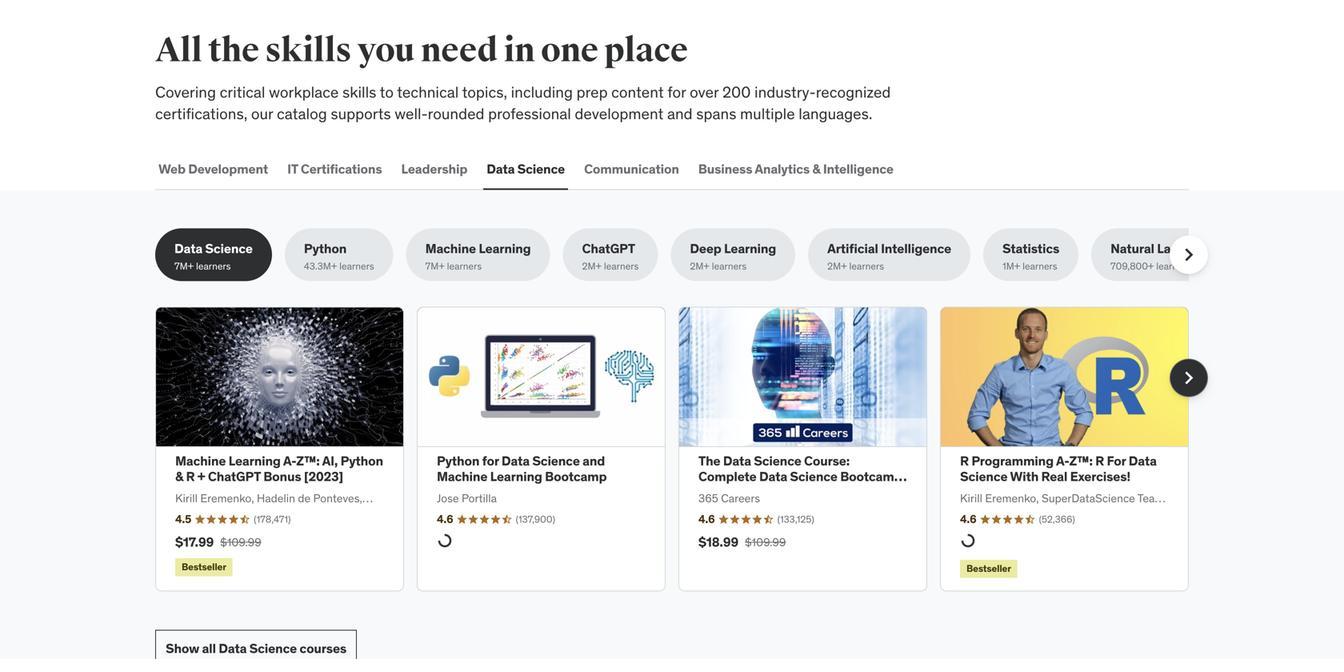 Task type: vqa. For each thing, say whether or not it's contained in the screenshot.


Task type: locate. For each thing, give the bounding box(es) containing it.
machine inside machine learning 7m+ learners
[[425, 240, 476, 257]]

statistics 1m+ learners
[[1003, 240, 1060, 273]]

learners inside the artificial intelligence 2m+ learners
[[849, 260, 884, 273]]

skills inside covering critical workplace skills to technical topics, including prep content for over 200 industry-recognized certifications, our catalog supports well-rounded professional development and spans multiple languages.
[[342, 83, 376, 102]]

a- inside r programming a-z™: r for data science with real exercises!
[[1056, 453, 1069, 469]]

0 horizontal spatial loading image
[[435, 531, 455, 551]]

1 horizontal spatial 2m+
[[690, 260, 710, 273]]

need
[[421, 30, 498, 71]]

r left + on the bottom left of page
[[186, 468, 195, 485]]

1 a- from the left
[[283, 453, 296, 469]]

1 learners from the left
[[196, 260, 231, 273]]

1 vertical spatial intelligence
[[881, 240, 952, 257]]

2 bootcamp from the left
[[840, 468, 902, 485]]

1 vertical spatial and
[[583, 453, 605, 469]]

professional
[[488, 104, 571, 123]]

programming
[[972, 453, 1054, 469]]

4 learners from the left
[[604, 260, 639, 273]]

1 loading image from the left
[[435, 531, 455, 551]]

with
[[1010, 468, 1039, 485]]

1 horizontal spatial loading image
[[958, 531, 978, 551]]

7m+
[[174, 260, 194, 273], [425, 260, 445, 273]]

0 horizontal spatial and
[[583, 453, 605, 469]]

python inside python 43.3m+ learners
[[304, 240, 347, 257]]

2 a- from the left
[[1056, 453, 1069, 469]]

1 2m+ from the left
[[582, 260, 602, 273]]

exercises!
[[1070, 468, 1131, 485]]

python for data science and machine learning bootcamp link
[[437, 453, 607, 485]]

1 horizontal spatial and
[[667, 104, 693, 123]]

industry-
[[755, 83, 816, 102]]

communication
[[584, 161, 679, 177]]

1 7m+ from the left
[[174, 260, 194, 273]]

8 learners from the left
[[1157, 260, 1191, 273]]

machine
[[425, 240, 476, 257], [175, 453, 226, 469], [437, 468, 488, 485]]

1 horizontal spatial bootcamp
[[840, 468, 902, 485]]

in
[[504, 30, 535, 71]]

machine learning 7m+ learners
[[425, 240, 531, 273]]

2m+
[[582, 260, 602, 273], [690, 260, 710, 273], [828, 260, 847, 273]]

0 vertical spatial intelligence
[[823, 161, 894, 177]]

bootcamp for course:
[[840, 468, 902, 485]]

0 vertical spatial &
[[813, 161, 821, 177]]

2 z™: from the left
[[1069, 453, 1093, 469]]

carousel element
[[155, 307, 1208, 592]]

z™: left ai,
[[296, 453, 320, 469]]

0 horizontal spatial &
[[175, 468, 183, 485]]

0 horizontal spatial chatgpt
[[208, 468, 261, 485]]

bootcamp
[[545, 468, 607, 485], [840, 468, 902, 485]]

1 horizontal spatial chatgpt
[[582, 240, 635, 257]]

2 2m+ from the left
[[690, 260, 710, 273]]

business analytics & intelligence
[[698, 161, 894, 177]]

0 horizontal spatial bootcamp
[[545, 468, 607, 485]]

machine for machine learning 7m+ learners
[[425, 240, 476, 257]]

z™: right real
[[1069, 453, 1093, 469]]

a- left exercises!
[[1056, 453, 1069, 469]]

r left for
[[1096, 453, 1104, 469]]

for
[[668, 83, 686, 102], [482, 453, 499, 469]]

5 learners from the left
[[712, 260, 747, 273]]

0 vertical spatial for
[[668, 83, 686, 102]]

supports
[[331, 104, 391, 123]]

all the skills you need in one place
[[155, 30, 688, 71]]

and inside covering critical workplace skills to technical topics, including prep content for over 200 industry-recognized certifications, our catalog supports well-rounded professional development and spans multiple languages.
[[667, 104, 693, 123]]

machine inside the python for data science and machine learning bootcamp
[[437, 468, 488, 485]]

0 vertical spatial skills
[[265, 30, 351, 71]]

prep
[[577, 83, 608, 102]]

chatgpt
[[582, 240, 635, 257], [208, 468, 261, 485]]

learners inside natural language processing 709,800+ learners
[[1157, 260, 1191, 273]]

r left programming
[[960, 453, 969, 469]]

z™: inside machine learning a-z™: ai, python & r + chatgpt bonus [2023]
[[296, 453, 320, 469]]

science inside data science 7m+ learners
[[205, 240, 253, 257]]

1 z™: from the left
[[296, 453, 320, 469]]

for inside covering critical workplace skills to technical topics, including prep content for over 200 industry-recognized certifications, our catalog supports well-rounded professional development and spans multiple languages.
[[668, 83, 686, 102]]

skills
[[265, 30, 351, 71], [342, 83, 376, 102]]

python inside the python for data science and machine learning bootcamp
[[437, 453, 480, 469]]

r
[[960, 453, 969, 469], [1096, 453, 1104, 469], [186, 468, 195, 485]]

0 horizontal spatial a-
[[283, 453, 296, 469]]

1 vertical spatial for
[[482, 453, 499, 469]]

learners
[[196, 260, 231, 273], [339, 260, 374, 273], [447, 260, 482, 273], [604, 260, 639, 273], [712, 260, 747, 273], [849, 260, 884, 273], [1023, 260, 1058, 273], [1157, 260, 1191, 273]]

7m+ inside data science 7m+ learners
[[174, 260, 194, 273]]

for
[[1107, 453, 1126, 469]]

0 vertical spatial and
[[667, 104, 693, 123]]

1 horizontal spatial 7m+
[[425, 260, 445, 273]]

science
[[517, 161, 565, 177], [205, 240, 253, 257], [532, 453, 580, 469], [754, 453, 802, 469], [790, 468, 838, 485], [960, 468, 1008, 485], [249, 641, 297, 657]]

you
[[357, 30, 415, 71]]

catalog
[[277, 104, 327, 123]]

covering critical workplace skills to technical topics, including prep content for over 200 industry-recognized certifications, our catalog supports well-rounded professional development and spans multiple languages.
[[155, 83, 891, 123]]

0 vertical spatial chatgpt
[[582, 240, 635, 257]]

0 horizontal spatial 2m+
[[582, 260, 602, 273]]

7m+ inside machine learning 7m+ learners
[[425, 260, 445, 273]]

intelligence right artificial
[[881, 240, 952, 257]]

learning inside deep learning 2m+ learners
[[724, 240, 776, 257]]

data inside data science 7m+ learners
[[174, 240, 203, 257]]

intelligence inside button
[[823, 161, 894, 177]]

skills up workplace
[[265, 30, 351, 71]]

ai,
[[322, 453, 338, 469]]

all
[[155, 30, 202, 71]]

it certifications button
[[284, 150, 385, 188]]

1 horizontal spatial for
[[668, 83, 686, 102]]

processing
[[1219, 240, 1285, 257]]

2 7m+ from the left
[[425, 260, 445, 273]]

learning inside machine learning a-z™: ai, python & r + chatgpt bonus [2023]
[[229, 453, 281, 469]]

1 horizontal spatial &
[[813, 161, 821, 177]]

7 learners from the left
[[1023, 260, 1058, 273]]

learners inside statistics 1m+ learners
[[1023, 260, 1058, 273]]

2 loading image from the left
[[958, 531, 978, 551]]

0 horizontal spatial r
[[186, 468, 195, 485]]

2m+ for deep learning
[[690, 260, 710, 273]]

machine inside machine learning a-z™: ai, python & r + chatgpt bonus [2023]
[[175, 453, 226, 469]]

covering
[[155, 83, 216, 102]]

1 vertical spatial &
[[175, 468, 183, 485]]

data inside the python for data science and machine learning bootcamp
[[502, 453, 530, 469]]

topic filters element
[[155, 228, 1305, 281]]

intelligence down languages.
[[823, 161, 894, 177]]

200
[[723, 83, 751, 102]]

all
[[202, 641, 216, 657]]

the
[[699, 453, 721, 469]]

& inside button
[[813, 161, 821, 177]]

learners inside machine learning 7m+ learners
[[447, 260, 482, 273]]

and
[[667, 104, 693, 123], [583, 453, 605, 469]]

1 horizontal spatial a-
[[1056, 453, 1069, 469]]

1 vertical spatial skills
[[342, 83, 376, 102]]

to
[[380, 83, 394, 102]]

& inside machine learning a-z™: ai, python & r + chatgpt bonus [2023]
[[175, 468, 183, 485]]

z™: for bonus
[[296, 453, 320, 469]]

a- inside machine learning a-z™: ai, python & r + chatgpt bonus [2023]
[[283, 453, 296, 469]]

3 learners from the left
[[447, 260, 482, 273]]

1 vertical spatial chatgpt
[[208, 468, 261, 485]]

bootcamp inside the python for data science and machine learning bootcamp
[[545, 468, 607, 485]]

r inside machine learning a-z™: ai, python & r + chatgpt bonus [2023]
[[186, 468, 195, 485]]

machine learning a-z™: ai, python & r + chatgpt bonus [2023] link
[[175, 453, 383, 485]]

0 horizontal spatial z™:
[[296, 453, 320, 469]]

&
[[813, 161, 821, 177], [175, 468, 183, 485]]

development
[[575, 104, 664, 123]]

bonus
[[263, 468, 301, 485]]

3 2m+ from the left
[[828, 260, 847, 273]]

web development button
[[155, 150, 271, 188]]

loading image
[[435, 531, 455, 551], [958, 531, 978, 551]]

place
[[604, 30, 688, 71]]

1 horizontal spatial z™:
[[1069, 453, 1093, 469]]

z™:
[[296, 453, 320, 469], [1069, 453, 1093, 469]]

learners inside chatgpt 2m+ learners
[[604, 260, 639, 273]]

learning for 2m+
[[724, 240, 776, 257]]

2m+ for artificial intelligence
[[828, 260, 847, 273]]

python
[[304, 240, 347, 257], [341, 453, 383, 469], [437, 453, 480, 469]]

0 horizontal spatial 7m+
[[174, 260, 194, 273]]

skills up the supports
[[342, 83, 376, 102]]

certifications,
[[155, 104, 247, 123]]

a- left "[2023]"
[[283, 453, 296, 469]]

1 bootcamp from the left
[[545, 468, 607, 485]]

including
[[511, 83, 573, 102]]

z™: inside r programming a-z™: r for data science with real exercises!
[[1069, 453, 1093, 469]]

0 horizontal spatial for
[[482, 453, 499, 469]]

2 horizontal spatial 2m+
[[828, 260, 847, 273]]

2m+ inside deep learning 2m+ learners
[[690, 260, 710, 273]]

well-
[[395, 104, 428, 123]]

learning inside machine learning 7m+ learners
[[479, 240, 531, 257]]

2 learners from the left
[[339, 260, 374, 273]]

show all data science courses link
[[155, 630, 357, 659]]

& right analytics
[[813, 161, 821, 177]]

learning
[[479, 240, 531, 257], [724, 240, 776, 257], [229, 453, 281, 469], [490, 468, 542, 485]]

2m+ inside the artificial intelligence 2m+ learners
[[828, 260, 847, 273]]

intelligence inside the artificial intelligence 2m+ learners
[[881, 240, 952, 257]]

next image
[[1176, 365, 1202, 391]]

bootcamp inside the data science course: complete data science bootcamp 2023
[[840, 468, 902, 485]]

data science 7m+ learners
[[174, 240, 253, 273]]

6 learners from the left
[[849, 260, 884, 273]]

intelligence
[[823, 161, 894, 177], [881, 240, 952, 257]]

critical
[[220, 83, 265, 102]]

& left + on the bottom left of page
[[175, 468, 183, 485]]

communication button
[[581, 150, 682, 188]]



Task type: describe. For each thing, give the bounding box(es) containing it.
chatgpt inside chatgpt 2m+ learners
[[582, 240, 635, 257]]

business analytics & intelligence button
[[695, 150, 897, 188]]

for inside the python for data science and machine learning bootcamp
[[482, 453, 499, 469]]

learning inside the python for data science and machine learning bootcamp
[[490, 468, 542, 485]]

data inside r programming a-z™: r for data science with real exercises!
[[1129, 453, 1157, 469]]

complete
[[699, 468, 757, 485]]

deep
[[690, 240, 722, 257]]

1m+
[[1003, 260, 1020, 273]]

recognized
[[816, 83, 891, 102]]

science inside data science button
[[517, 161, 565, 177]]

and inside the python for data science and machine learning bootcamp
[[583, 453, 605, 469]]

python for data science and machine learning bootcamp
[[437, 453, 607, 485]]

natural language processing 709,800+ learners
[[1111, 240, 1285, 273]]

bootcamp for science
[[545, 468, 607, 485]]

the
[[208, 30, 259, 71]]

natural
[[1111, 240, 1155, 257]]

our
[[251, 104, 273, 123]]

chatgpt inside machine learning a-z™: ai, python & r + chatgpt bonus [2023]
[[208, 468, 261, 485]]

language
[[1157, 240, 1216, 257]]

development
[[188, 161, 268, 177]]

content
[[612, 83, 664, 102]]

topics,
[[462, 83, 507, 102]]

learners inside data science 7m+ learners
[[196, 260, 231, 273]]

certifications
[[301, 161, 382, 177]]

over
[[690, 83, 719, 102]]

artificial intelligence 2m+ learners
[[828, 240, 952, 273]]

+
[[198, 468, 205, 485]]

leadership
[[401, 161, 468, 177]]

deep learning 2m+ learners
[[690, 240, 776, 273]]

show
[[166, 641, 199, 657]]

multiple
[[740, 104, 795, 123]]

languages.
[[799, 104, 873, 123]]

artificial
[[828, 240, 878, 257]]

one
[[541, 30, 598, 71]]

a- for bonus
[[283, 453, 296, 469]]

r programming a-z™: r for data science with real exercises! link
[[960, 453, 1157, 485]]

science inside r programming a-z™: r for data science with real exercises!
[[960, 468, 1008, 485]]

2023
[[699, 484, 729, 500]]

learners inside python 43.3m+ learners
[[339, 260, 374, 273]]

analytics
[[755, 161, 810, 177]]

machine learning a-z™: ai, python & r + chatgpt bonus [2023]
[[175, 453, 383, 485]]

show all data science courses
[[166, 641, 347, 657]]

2 horizontal spatial r
[[1096, 453, 1104, 469]]

learners inside deep learning 2m+ learners
[[712, 260, 747, 273]]

web
[[158, 161, 186, 177]]

it
[[287, 161, 298, 177]]

data science
[[487, 161, 565, 177]]

7m+ for machine learning
[[425, 260, 445, 273]]

python for python for data science and machine learning bootcamp
[[437, 453, 480, 469]]

the data science course: complete data science bootcamp 2023 link
[[699, 453, 907, 500]]

43.3m+
[[304, 260, 337, 273]]

loading image for r programming a-z™: r for data science with real exercises!
[[958, 531, 978, 551]]

learning for 7m+
[[479, 240, 531, 257]]

709,800+
[[1111, 260, 1154, 273]]

r programming a-z™: r for data science with real exercises!
[[960, 453, 1157, 485]]

courses
[[300, 641, 347, 657]]

7m+ for data science
[[174, 260, 194, 273]]

technical
[[397, 83, 459, 102]]

real
[[1042, 468, 1068, 485]]

chatgpt 2m+ learners
[[582, 240, 639, 273]]

science inside show all data science courses link
[[249, 641, 297, 657]]

2m+ inside chatgpt 2m+ learners
[[582, 260, 602, 273]]

python inside machine learning a-z™: ai, python & r + chatgpt bonus [2023]
[[341, 453, 383, 469]]

business
[[698, 161, 753, 177]]

1 horizontal spatial r
[[960, 453, 969, 469]]

spans
[[696, 104, 737, 123]]

it certifications
[[287, 161, 382, 177]]

machine for machine learning a-z™: ai, python & r + chatgpt bonus [2023]
[[175, 453, 226, 469]]

learning for a-
[[229, 453, 281, 469]]

workplace
[[269, 83, 339, 102]]

leadership button
[[398, 150, 471, 188]]

next image
[[1176, 242, 1202, 268]]

[2023]
[[304, 468, 343, 485]]

data inside button
[[487, 161, 515, 177]]

loading image for python for data science and machine learning bootcamp
[[435, 531, 455, 551]]

course:
[[804, 453, 850, 469]]

statistics
[[1003, 240, 1060, 257]]

python 43.3m+ learners
[[304, 240, 374, 273]]

a- for exercises!
[[1056, 453, 1069, 469]]

the data science course: complete data science bootcamp 2023
[[699, 453, 902, 500]]

z™: for exercises!
[[1069, 453, 1093, 469]]

science inside the python for data science and machine learning bootcamp
[[532, 453, 580, 469]]

rounded
[[428, 104, 485, 123]]

data science button
[[484, 150, 568, 188]]

web development
[[158, 161, 268, 177]]

python for python 43.3m+ learners
[[304, 240, 347, 257]]



